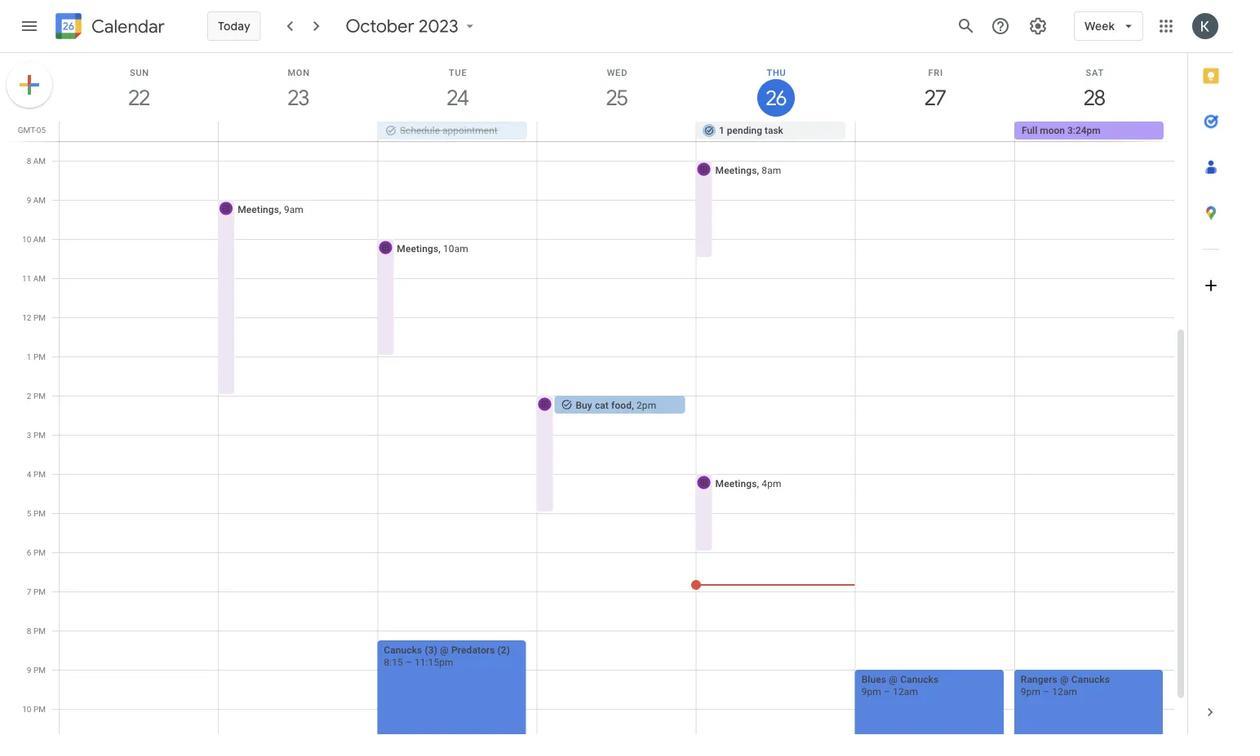 Task type: vqa. For each thing, say whether or not it's contained in the screenshot.


Task type: describe. For each thing, give the bounding box(es) containing it.
28
[[1083, 84, 1104, 111]]

fri 27
[[924, 67, 945, 111]]

pm for 4 pm
[[33, 469, 46, 479]]

1 pending task button
[[696, 122, 846, 140]]

canucks for blues @ canucks
[[900, 674, 939, 685]]

11
[[22, 273, 31, 283]]

buy cat food , 2pm
[[576, 400, 656, 411]]

2pm
[[637, 400, 656, 411]]

mon
[[288, 67, 310, 78]]

food
[[611, 400, 632, 411]]

28 link
[[1076, 79, 1114, 117]]

4pm
[[762, 478, 782, 489]]

wed 25
[[605, 67, 628, 111]]

calendar element
[[52, 10, 165, 46]]

meetings , 8am
[[716, 164, 781, 176]]

8 for 8 am
[[27, 156, 31, 166]]

25
[[605, 84, 627, 111]]

10 am
[[22, 234, 46, 244]]

26 link
[[758, 79, 795, 117]]

05
[[37, 125, 46, 135]]

october 2023 button
[[339, 15, 485, 38]]

(3)
[[425, 644, 438, 656]]

fri
[[928, 67, 943, 78]]

mon 23
[[287, 67, 310, 111]]

25 link
[[598, 79, 636, 117]]

5 pm
[[27, 509, 46, 518]]

thu 26
[[765, 67, 787, 111]]

meetings for meetings , 10am
[[397, 243, 438, 254]]

am for 10 am
[[33, 234, 46, 244]]

@ for rangers @ canucks 9pm – 12am
[[1060, 674, 1069, 685]]

meetings for meetings , 8am
[[716, 164, 757, 176]]

rangers @ canucks 9pm – 12am
[[1021, 674, 1110, 697]]

october
[[346, 15, 415, 38]]

thu
[[767, 67, 787, 78]]

11 am
[[22, 273, 46, 283]]

wed
[[607, 67, 628, 78]]

sun
[[130, 67, 149, 78]]

predators
[[451, 644, 495, 656]]

pm for 7 pm
[[33, 587, 46, 597]]

9 for 9 pm
[[27, 665, 31, 675]]

10 for 10 pm
[[22, 704, 31, 714]]

9 am
[[27, 195, 46, 205]]

4
[[27, 469, 31, 479]]

4 pm
[[27, 469, 46, 479]]

12
[[22, 313, 31, 322]]

canucks inside canucks (3) @ predators (2) 8:15 – 11:15pm
[[384, 644, 422, 656]]

today button
[[207, 7, 261, 46]]

6 pm
[[27, 548, 46, 558]]

1 for 1 pending task
[[719, 125, 725, 136]]

blues
[[862, 674, 887, 685]]

, for meetings , 4pm
[[757, 478, 759, 489]]

8:15
[[384, 657, 403, 668]]

8 am
[[27, 156, 46, 166]]

24
[[446, 84, 467, 111]]

pm for 9 pm
[[33, 665, 46, 675]]

27 link
[[917, 79, 954, 117]]

, for meetings , 8am
[[757, 164, 759, 176]]

sat
[[1086, 67, 1104, 78]]

9 pm
[[27, 665, 46, 675]]

24 link
[[439, 79, 477, 117]]

– for rangers @ canucks 9pm – 12am
[[1043, 686, 1050, 697]]

gmt-
[[18, 125, 37, 135]]

meetings for meetings , 9am
[[238, 204, 279, 215]]

4 cell from the left
[[855, 122, 1015, 141]]

pending
[[727, 125, 762, 136]]

2 pm
[[27, 391, 46, 401]]

23 link
[[280, 79, 317, 117]]

pm for 5 pm
[[33, 509, 46, 518]]

@ inside canucks (3) @ predators (2) 8:15 – 11:15pm
[[440, 644, 449, 656]]

appointment
[[442, 125, 498, 136]]

– for blues @ canucks 9pm – 12am
[[884, 686, 891, 697]]

12am for rangers
[[1052, 686, 1078, 697]]

3:24pm
[[1068, 125, 1101, 136]]

9 for 9 am
[[27, 195, 31, 205]]

tue
[[449, 67, 467, 78]]

am for 11 am
[[33, 273, 46, 283]]

27
[[924, 84, 945, 111]]

22
[[128, 84, 149, 111]]

23
[[287, 84, 308, 111]]

8 pm
[[27, 626, 46, 636]]

row containing schedule appointment
[[52, 122, 1188, 141]]

, left the 2pm
[[632, 400, 634, 411]]



Task type: locate. For each thing, give the bounding box(es) containing it.
1 vertical spatial 10
[[22, 704, 31, 714]]

@ inside rangers @ canucks 9pm – 12am
[[1060, 674, 1069, 685]]

1 horizontal spatial 12am
[[1052, 686, 1078, 697]]

canucks right blues
[[900, 674, 939, 685]]

2 12am from the left
[[1052, 686, 1078, 697]]

week
[[1085, 19, 1115, 33]]

schedule appointment button
[[378, 122, 527, 140]]

cell down the 25 link
[[537, 122, 696, 141]]

9
[[27, 195, 31, 205], [27, 665, 31, 675]]

1 8 from the top
[[27, 156, 31, 166]]

– inside rangers @ canucks 9pm – 12am
[[1043, 686, 1050, 697]]

5 pm from the top
[[33, 469, 46, 479]]

cell down 23 link
[[219, 122, 378, 141]]

task
[[765, 125, 784, 136]]

meetings left 8am
[[716, 164, 757, 176]]

today
[[218, 19, 250, 33]]

meetings , 9am
[[238, 204, 304, 215]]

1 12am from the left
[[893, 686, 918, 697]]

9pm
[[862, 686, 882, 697], [1021, 686, 1041, 697]]

1 pm from the top
[[33, 313, 46, 322]]

1 cell from the left
[[60, 122, 219, 141]]

9pm down blues
[[862, 686, 882, 697]]

calendar heading
[[88, 15, 165, 38]]

meetings left 9am
[[238, 204, 279, 215]]

buy
[[576, 400, 592, 411]]

2 horizontal spatial canucks
[[1072, 674, 1110, 685]]

12am inside rangers @ canucks 9pm – 12am
[[1052, 686, 1078, 697]]

0 vertical spatial 9
[[27, 195, 31, 205]]

1 pm
[[27, 352, 46, 362]]

8 pm from the top
[[33, 587, 46, 597]]

7
[[27, 587, 31, 597]]

row
[[52, 122, 1188, 141]]

pm right 12
[[33, 313, 46, 322]]

pm for 3 pm
[[33, 430, 46, 440]]

pm for 1 pm
[[33, 352, 46, 362]]

2 pm from the top
[[33, 352, 46, 362]]

3 pm
[[27, 430, 46, 440]]

meetings
[[716, 164, 757, 176], [238, 204, 279, 215], [397, 243, 438, 254], [716, 478, 757, 489]]

0 vertical spatial 8
[[27, 156, 31, 166]]

2 9pm from the left
[[1021, 686, 1041, 697]]

3 cell from the left
[[537, 122, 696, 141]]

canucks (3) @ predators (2) 8:15 – 11:15pm
[[384, 644, 510, 668]]

pm right '3'
[[33, 430, 46, 440]]

meetings , 10am
[[397, 243, 468, 254]]

meetings left 10am
[[397, 243, 438, 254]]

schedule appointment
[[400, 125, 498, 136]]

1 inside button
[[719, 125, 725, 136]]

2 9 from the top
[[27, 665, 31, 675]]

@ for blues @ canucks 9pm – 12am
[[889, 674, 898, 685]]

pm up 2 pm
[[33, 352, 46, 362]]

@ right blues
[[889, 674, 898, 685]]

week button
[[1074, 7, 1144, 46]]

pm down 8 pm
[[33, 665, 46, 675]]

1 left pending
[[719, 125, 725, 136]]

grid containing 22
[[0, 53, 1188, 735]]

11 pm from the top
[[33, 704, 46, 714]]

sun 22
[[128, 67, 149, 111]]

, for meetings , 10am
[[438, 243, 441, 254]]

schedule
[[400, 125, 440, 136]]

pm
[[33, 313, 46, 322], [33, 352, 46, 362], [33, 391, 46, 401], [33, 430, 46, 440], [33, 469, 46, 479], [33, 509, 46, 518], [33, 548, 46, 558], [33, 587, 46, 597], [33, 626, 46, 636], [33, 665, 46, 675], [33, 704, 46, 714]]

1 am from the top
[[33, 156, 46, 166]]

0 vertical spatial 1
[[719, 125, 725, 136]]

3
[[27, 430, 31, 440]]

@ right (3)
[[440, 644, 449, 656]]

pm for 10 pm
[[33, 704, 46, 714]]

canucks inside blues @ canucks 9pm – 12am
[[900, 674, 939, 685]]

pm right 6
[[33, 548, 46, 558]]

22 link
[[120, 79, 158, 117]]

1 for 1 pm
[[27, 352, 31, 362]]

10 down 9 pm
[[22, 704, 31, 714]]

rangers
[[1021, 674, 1058, 685]]

12am
[[893, 686, 918, 697], [1052, 686, 1078, 697]]

2 horizontal spatial @
[[1060, 674, 1069, 685]]

pm right 5
[[33, 509, 46, 518]]

7 pm from the top
[[33, 548, 46, 558]]

2
[[27, 391, 31, 401]]

– inside canucks (3) @ predators (2) 8:15 – 11:15pm
[[406, 657, 412, 668]]

8
[[27, 156, 31, 166], [27, 626, 31, 636]]

canucks up 8:15 on the left bottom of page
[[384, 644, 422, 656]]

@
[[440, 644, 449, 656], [889, 674, 898, 685], [1060, 674, 1069, 685]]

pm right 7
[[33, 587, 46, 597]]

2 10 from the top
[[22, 704, 31, 714]]

1 horizontal spatial @
[[889, 674, 898, 685]]

1 9 from the top
[[27, 195, 31, 205]]

– inside blues @ canucks 9pm – 12am
[[884, 686, 891, 697]]

settings menu image
[[1029, 16, 1048, 36]]

grid
[[0, 53, 1188, 735]]

@ inside blues @ canucks 9pm – 12am
[[889, 674, 898, 685]]

meetings for meetings , 4pm
[[716, 478, 757, 489]]

8 down gmt-
[[27, 156, 31, 166]]

11:15pm
[[415, 657, 454, 668]]

am down 9 am
[[33, 234, 46, 244]]

october 2023
[[346, 15, 459, 38]]

, left 9am
[[279, 204, 281, 215]]

0 horizontal spatial canucks
[[384, 644, 422, 656]]

1 vertical spatial 1
[[27, 352, 31, 362]]

sat 28
[[1083, 67, 1104, 111]]

cell down the 27 'link'
[[855, 122, 1015, 141]]

12am for blues
[[893, 686, 918, 697]]

@ right rangers
[[1060, 674, 1069, 685]]

, for meetings , 9am
[[279, 204, 281, 215]]

meetings left 4pm
[[716, 478, 757, 489]]

2 8 from the top
[[27, 626, 31, 636]]

pm down 9 pm
[[33, 704, 46, 714]]

9pm for rangers @ canucks 9pm – 12am
[[1021, 686, 1041, 697]]

1 horizontal spatial 9pm
[[1021, 686, 1041, 697]]

main drawer image
[[20, 16, 39, 36]]

0 horizontal spatial –
[[406, 657, 412, 668]]

pm right the 4
[[33, 469, 46, 479]]

6
[[27, 548, 31, 558]]

1 vertical spatial 8
[[27, 626, 31, 636]]

– down rangers
[[1043, 686, 1050, 697]]

9pm inside blues @ canucks 9pm – 12am
[[862, 686, 882, 697]]

full moon 3:24pm
[[1022, 125, 1101, 136]]

0 horizontal spatial @
[[440, 644, 449, 656]]

1 pending task
[[719, 125, 784, 136]]

am down 8 am
[[33, 195, 46, 205]]

0 vertical spatial 10
[[22, 234, 31, 244]]

am for 9 am
[[33, 195, 46, 205]]

full
[[1022, 125, 1038, 136]]

am down '05'
[[33, 156, 46, 166]]

moon
[[1040, 125, 1065, 136]]

26
[[765, 85, 786, 111]]

canucks inside rangers @ canucks 9pm – 12am
[[1072, 674, 1110, 685]]

, left 8am
[[757, 164, 759, 176]]

4 am from the top
[[33, 273, 46, 283]]

– down blues
[[884, 686, 891, 697]]

meetings , 4pm
[[716, 478, 782, 489]]

0 horizontal spatial 12am
[[893, 686, 918, 697]]

9am
[[284, 204, 304, 215]]

calendar
[[91, 15, 165, 38]]

10 pm
[[22, 704, 46, 714]]

1
[[719, 125, 725, 136], [27, 352, 31, 362]]

2023
[[419, 15, 459, 38]]

1 horizontal spatial 1
[[719, 125, 725, 136]]

9pm down rangers
[[1021, 686, 1041, 697]]

1 vertical spatial 9
[[27, 665, 31, 675]]

(2)
[[498, 644, 510, 656]]

9 up 10 am
[[27, 195, 31, 205]]

gmt-05
[[18, 125, 46, 135]]

10 for 10 am
[[22, 234, 31, 244]]

blues @ canucks 9pm – 12am
[[862, 674, 939, 697]]

9 up 10 pm at left
[[27, 665, 31, 675]]

3 am from the top
[[33, 234, 46, 244]]

9pm for blues @ canucks 9pm – 12am
[[862, 686, 882, 697]]

10
[[22, 234, 31, 244], [22, 704, 31, 714]]

4 pm from the top
[[33, 430, 46, 440]]

9pm inside rangers @ canucks 9pm – 12am
[[1021, 686, 1041, 697]]

12am inside blues @ canucks 9pm – 12am
[[893, 686, 918, 697]]

canucks right rangers
[[1072, 674, 1110, 685]]

cat
[[595, 400, 609, 411]]

10am
[[443, 243, 468, 254]]

full moon 3:24pm button
[[1015, 122, 1164, 140]]

am right 11
[[33, 273, 46, 283]]

5
[[27, 509, 31, 518]]

0 horizontal spatial 1
[[27, 352, 31, 362]]

tue 24
[[446, 67, 467, 111]]

pm for 12 pm
[[33, 313, 46, 322]]

2 cell from the left
[[219, 122, 378, 141]]

pm for 2 pm
[[33, 391, 46, 401]]

, left 10am
[[438, 243, 441, 254]]

6 pm from the top
[[33, 509, 46, 518]]

canucks for rangers @ canucks
[[1072, 674, 1110, 685]]

pm down 7 pm
[[33, 626, 46, 636]]

0 horizontal spatial 9pm
[[862, 686, 882, 697]]

1 horizontal spatial –
[[884, 686, 891, 697]]

2 horizontal spatial –
[[1043, 686, 1050, 697]]

am for 8 am
[[33, 156, 46, 166]]

8 down 7
[[27, 626, 31, 636]]

1 horizontal spatial canucks
[[900, 674, 939, 685]]

3 pm from the top
[[33, 391, 46, 401]]

tab list
[[1188, 53, 1233, 690]]

7 pm
[[27, 587, 46, 597]]

cell down 22 link
[[60, 122, 219, 141]]

9 pm from the top
[[33, 626, 46, 636]]

12 pm
[[22, 313, 46, 322]]

pm for 8 pm
[[33, 626, 46, 636]]

am
[[33, 156, 46, 166], [33, 195, 46, 205], [33, 234, 46, 244], [33, 273, 46, 283]]

cell
[[60, 122, 219, 141], [219, 122, 378, 141], [537, 122, 696, 141], [855, 122, 1015, 141]]

8 for 8 pm
[[27, 626, 31, 636]]

pm right "2"
[[33, 391, 46, 401]]

10 pm from the top
[[33, 665, 46, 675]]

10 up 11
[[22, 234, 31, 244]]

canucks
[[384, 644, 422, 656], [900, 674, 939, 685], [1072, 674, 1110, 685]]

1 up "2"
[[27, 352, 31, 362]]

1 10 from the top
[[22, 234, 31, 244]]

–
[[406, 657, 412, 668], [884, 686, 891, 697], [1043, 686, 1050, 697]]

pm for 6 pm
[[33, 548, 46, 558]]

8am
[[762, 164, 781, 176]]

2 am from the top
[[33, 195, 46, 205]]

1 9pm from the left
[[862, 686, 882, 697]]

, left 4pm
[[757, 478, 759, 489]]

– right 8:15 on the left bottom of page
[[406, 657, 412, 668]]



